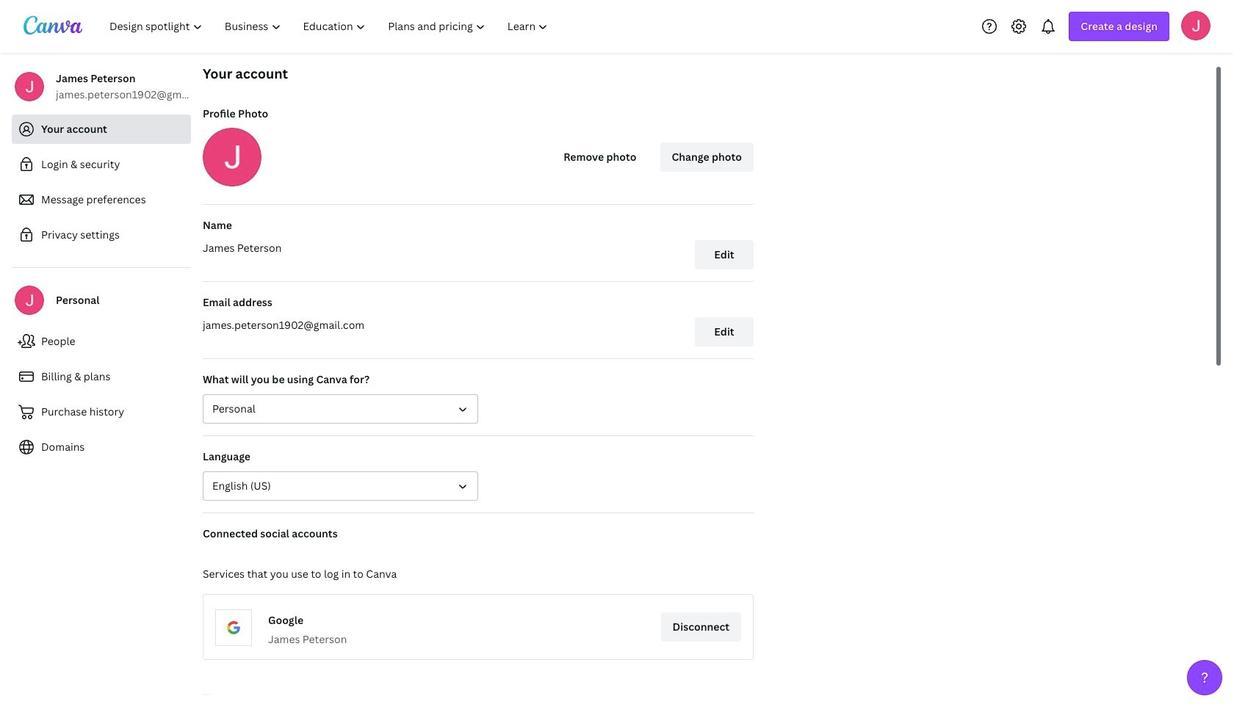 Task type: describe. For each thing, give the bounding box(es) containing it.
top level navigation element
[[100, 12, 561, 41]]



Task type: locate. For each thing, give the bounding box(es) containing it.
james peterson image
[[1182, 11, 1211, 40]]

Language: English (US) button
[[203, 472, 478, 501]]

None button
[[203, 395, 478, 424]]



Task type: vqa. For each thing, say whether or not it's contained in the screenshot.
leftmost in
no



